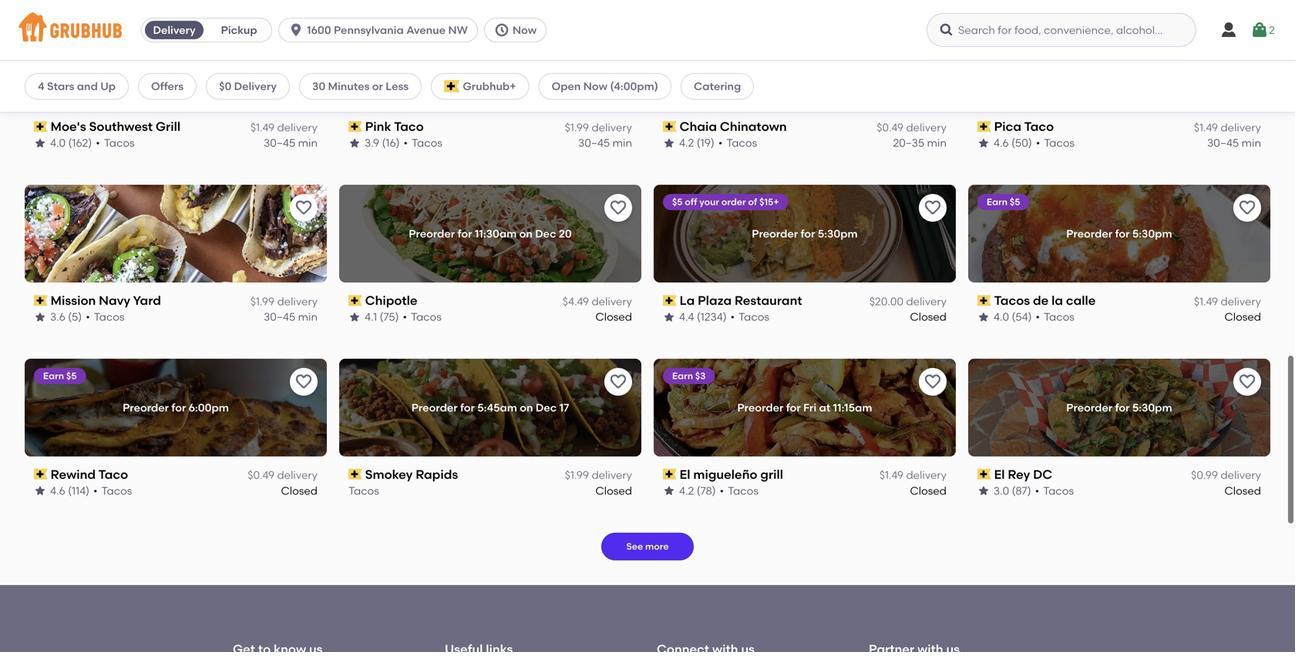 Task type: vqa. For each thing, say whether or not it's contained in the screenshot.
210 RATINGS
no



Task type: describe. For each thing, give the bounding box(es) containing it.
el rey dc
[[994, 467, 1052, 483]]

min for pica taco
[[1242, 137, 1261, 150]]

1600
[[307, 24, 331, 37]]

pennsylvania
[[334, 24, 404, 37]]

20–35
[[893, 137, 924, 150]]

$15+
[[759, 197, 779, 208]]

save this restaurant image for el rey dc
[[1238, 373, 1257, 392]]

• for la plaza restaurant
[[731, 311, 735, 324]]

4 stars and up
[[38, 80, 116, 93]]

offers
[[151, 80, 184, 93]]

save this restaurant image for la plaza restaurant
[[924, 199, 942, 217]]

• tacos for moe's southwest grill
[[96, 137, 135, 150]]

order
[[721, 197, 746, 208]]

3.0 (87)
[[994, 485, 1031, 498]]

el for el migueleño grill
[[680, 467, 690, 483]]

1 horizontal spatial svg image
[[1220, 21, 1238, 39]]

delivery for el migueleño grill
[[906, 469, 947, 482]]

closed for rewind taco
[[281, 485, 318, 498]]

tacos for moe's southwest grill
[[104, 137, 135, 150]]

svg image for 2
[[1250, 21, 1269, 39]]

pink taco
[[365, 119, 424, 134]]

rewind
[[51, 467, 96, 483]]

mission navy yard
[[51, 293, 161, 308]]

grubhub+
[[463, 80, 516, 93]]

subscription pass image for rewind taco
[[34, 470, 48, 480]]

• tacos for chipotle
[[403, 311, 442, 324]]

earn for pica taco
[[987, 22, 1008, 34]]

taco for pink taco
[[394, 119, 424, 134]]

for for la plaza restaurant
[[801, 227, 815, 240]]

preorder for fri at 11:15am
[[737, 401, 872, 415]]

$0 delivery
[[219, 80, 277, 93]]

(1234)
[[697, 311, 727, 324]]

navy
[[99, 293, 130, 308]]

catering
[[694, 80, 741, 93]]

taco for pica taco
[[1024, 119, 1054, 134]]

star icon image for tacos de la calle
[[977, 311, 990, 324]]

earn for tacos de la calle
[[987, 197, 1008, 208]]

• for el rey dc
[[1035, 485, 1039, 498]]

moe's southwest grill
[[51, 119, 181, 134]]

rewind taco
[[51, 467, 128, 483]]

el migueleño grill
[[680, 467, 783, 483]]

(4:00pm)
[[610, 80, 658, 93]]

1600 pennsylvania avenue nw button
[[278, 18, 484, 42]]

(114)
[[68, 485, 89, 498]]

$0.49 for taco
[[248, 469, 275, 482]]

grill
[[760, 467, 783, 483]]

see more
[[626, 541, 669, 553]]

$0.49 delivery for rewind taco
[[248, 469, 318, 482]]

delivery for rewind taco
[[277, 469, 318, 482]]

30 minutes or less
[[312, 80, 409, 93]]

$20.00
[[869, 295, 904, 308]]

earn $5 for rewind
[[43, 371, 77, 382]]

(50)
[[1012, 137, 1032, 150]]

rapids
[[416, 467, 458, 483]]

calle
[[1066, 293, 1096, 308]]

3.9 (16)
[[365, 137, 400, 150]]

(54)
[[1012, 311, 1032, 324]]

$5 for tacos de la calle
[[1010, 197, 1020, 208]]

la plaza restaurant
[[680, 293, 802, 308]]

save this restaurant image for pica taco
[[1238, 25, 1257, 43]]

of
[[748, 197, 757, 208]]

delivery for la plaza restaurant
[[906, 295, 947, 308]]

open
[[552, 80, 581, 93]]

1 horizontal spatial now
[[583, 80, 608, 93]]

star icon image for mission navy yard
[[34, 311, 46, 324]]

earn $3
[[672, 371, 706, 382]]

preorder for tacos de la calle
[[1066, 227, 1113, 240]]

(16)
[[382, 137, 400, 150]]

your
[[699, 197, 719, 208]]

chipotle
[[365, 293, 417, 308]]

dc
[[1033, 467, 1052, 483]]

for for el migueleño grill
[[786, 401, 801, 415]]

see
[[626, 541, 643, 553]]

closed for chipotle
[[596, 311, 632, 324]]

$1.49 delivery for moe's southwest grill
[[250, 121, 318, 134]]

restaurant
[[735, 293, 802, 308]]

migueleño
[[693, 467, 757, 483]]

for for smokey rapids
[[460, 401, 475, 415]]

minutes
[[328, 80, 370, 93]]

subscription pass image for pink taco
[[348, 121, 362, 132]]

subscription pass image for smokey rapids
[[348, 470, 362, 480]]

dec for smokey rapids
[[536, 401, 557, 415]]

la
[[1052, 293, 1063, 308]]

20–35 min
[[893, 137, 947, 150]]

11:15am
[[833, 401, 872, 415]]

delivery for pica taco
[[1221, 121, 1261, 134]]

stars
[[47, 80, 74, 93]]

on for smokey rapids
[[520, 401, 533, 415]]

de
[[1033, 293, 1049, 308]]

2
[[1269, 23, 1275, 37]]

$20.00 delivery
[[869, 295, 947, 308]]

5:30pm for la plaza restaurant
[[818, 227, 858, 240]]

preorder for 5:30pm for la plaza restaurant
[[752, 227, 858, 240]]

star icon image for pica taco
[[977, 137, 990, 149]]

tacos for chipotle
[[411, 311, 442, 324]]

$0.99
[[1191, 469, 1218, 482]]

(87)
[[1012, 485, 1031, 498]]

open now (4:00pm)
[[552, 80, 658, 93]]

$1.49 delivery for tacos de la calle
[[1194, 295, 1261, 308]]

$1.49 for moe's southwest grill
[[250, 121, 275, 134]]

30
[[312, 80, 325, 93]]

(78)
[[697, 485, 716, 498]]

3.9
[[365, 137, 379, 150]]

1 horizontal spatial delivery
[[234, 80, 277, 93]]

tacos for el rey dc
[[1043, 485, 1074, 498]]

la
[[680, 293, 695, 308]]

$5 for rewind taco
[[66, 371, 77, 382]]

star icon image for chipotle
[[348, 311, 361, 324]]

pica
[[994, 119, 1021, 134]]

$1.49 delivery for el migueleño grill
[[879, 469, 947, 482]]

4.1
[[365, 311, 377, 324]]

star icon image for chaia chinatown
[[663, 137, 675, 149]]

preorder for el rey dc
[[1066, 401, 1113, 415]]

tacos up 4.0 (54)
[[994, 293, 1030, 308]]

star icon image for la plaza restaurant
[[663, 311, 675, 324]]

star icon image for el rey dc
[[977, 485, 990, 498]]

$1.99 delivery for smokey rapids
[[565, 469, 632, 482]]

smokey rapids
[[365, 467, 458, 483]]

tacos down smokey
[[348, 485, 379, 498]]

preorder for 5:30pm for tacos de la calle
[[1066, 227, 1172, 240]]

$1.99 for pink taco
[[565, 121, 589, 134]]

4.1 (75)
[[365, 311, 399, 324]]

closed for smokey rapids
[[596, 485, 632, 498]]

tacos for pica taco
[[1044, 137, 1075, 150]]

el for el rey dc
[[994, 467, 1005, 483]]

grubhub plus flag logo image
[[444, 80, 460, 93]]

$4.49 delivery
[[563, 295, 632, 308]]

4.6 (50)
[[994, 137, 1032, 150]]

for for rewind taco
[[171, 401, 186, 415]]

star icon image for rewind taco
[[34, 485, 46, 498]]

$4.49
[[563, 295, 589, 308]]

min for moe's southwest grill
[[298, 137, 318, 150]]

delivery button
[[142, 18, 207, 42]]

$1.49 for el migueleño grill
[[879, 469, 904, 482]]

(75)
[[380, 311, 399, 324]]

delivery for mission navy yard
[[277, 295, 318, 308]]

• for moe's southwest grill
[[96, 137, 100, 150]]

more
[[645, 541, 669, 553]]



Task type: locate. For each thing, give the bounding box(es) containing it.
subscription pass image
[[34, 121, 48, 132], [663, 121, 677, 132], [977, 121, 991, 132], [34, 295, 48, 306], [348, 295, 362, 306], [663, 295, 677, 306], [977, 295, 991, 306], [663, 470, 677, 480], [977, 470, 991, 480]]

closed for el migueleño grill
[[910, 485, 947, 498]]

pink
[[365, 119, 391, 134]]

• tacos down el migueleño grill
[[720, 485, 759, 498]]

preorder for 5:30pm for el rey dc
[[1066, 401, 1172, 415]]

2 horizontal spatial svg image
[[1250, 21, 1269, 39]]

• for tacos de la calle
[[1036, 311, 1040, 324]]

delivery for pink taco
[[592, 121, 632, 134]]

• tacos down chaia chinatown
[[718, 137, 757, 150]]

tacos down rewind taco
[[101, 485, 132, 498]]

subscription pass image for chaia chinatown
[[663, 121, 677, 132]]

preorder for 6:00pm
[[123, 401, 229, 415]]

3.0
[[994, 485, 1009, 498]]

subscription pass image left the pink
[[348, 121, 362, 132]]

now right "open" at the top left
[[583, 80, 608, 93]]

30–45 for mission navy yard
[[264, 311, 295, 324]]

delivery
[[153, 24, 196, 37], [234, 80, 277, 93]]

0 vertical spatial $0.49 delivery
[[877, 121, 947, 134]]

for for tacos de la calle
[[1115, 227, 1130, 240]]

2 vertical spatial earn $5
[[43, 371, 77, 382]]

svg image inside 2 button
[[1250, 21, 1269, 39]]

main navigation navigation
[[0, 0, 1295, 61]]

save this restaurant image for chipotle
[[609, 199, 628, 217]]

$0.99 delivery
[[1191, 469, 1261, 482]]

1 horizontal spatial el
[[994, 467, 1005, 483]]

svg image
[[1220, 21, 1238, 39], [288, 22, 304, 38]]

2 horizontal spatial taco
[[1024, 119, 1054, 134]]

1 vertical spatial $0.49 delivery
[[248, 469, 318, 482]]

$0.49 delivery for chaia chinatown
[[877, 121, 947, 134]]

for for chipotle
[[458, 227, 472, 240]]

1 horizontal spatial 4.6
[[994, 137, 1009, 150]]

4.0 down the moe's
[[50, 137, 66, 150]]

svg image left 2 button
[[1220, 21, 1238, 39]]

0 horizontal spatial 4.6
[[50, 485, 65, 498]]

subscription pass image left chipotle
[[348, 295, 362, 306]]

0 vertical spatial now
[[513, 24, 537, 37]]

4.2 for chaia
[[679, 137, 694, 150]]

closed for la plaza restaurant
[[910, 311, 947, 324]]

tacos de la calle
[[994, 293, 1096, 308]]

4.2 (19)
[[679, 137, 715, 150]]

tacos right (16)
[[412, 137, 442, 150]]

0 vertical spatial $1.99 delivery
[[565, 121, 632, 134]]

1 4.2 from the top
[[679, 137, 694, 150]]

4.4 (1234)
[[679, 311, 727, 324]]

4.4
[[679, 311, 694, 324]]

star icon image for pink taco
[[348, 137, 361, 149]]

subscription pass image
[[348, 121, 362, 132], [34, 470, 48, 480], [348, 470, 362, 480]]

preorder for chipotle
[[409, 227, 455, 240]]

4.6 for rewind taco
[[50, 485, 65, 498]]

tacos for chaia chinatown
[[726, 137, 757, 150]]

star icon image left 4.0 (54)
[[977, 311, 990, 324]]

star icon image left 4.6 (114) in the bottom of the page
[[34, 485, 46, 498]]

0 vertical spatial 4.0
[[50, 137, 66, 150]]

1600 pennsylvania avenue nw
[[307, 24, 468, 37]]

2 4.2 from the top
[[679, 485, 694, 498]]

delivery for moe's southwest grill
[[277, 121, 318, 134]]

• tacos for tacos de la calle
[[1036, 311, 1075, 324]]

star icon image left 4.4
[[663, 311, 675, 324]]

dec
[[535, 227, 556, 240], [536, 401, 557, 415]]

min for pink taco
[[613, 137, 632, 150]]

$5 for pica taco
[[1010, 22, 1020, 34]]

taco right rewind on the left bottom of page
[[98, 467, 128, 483]]

star icon image left 4.2 (19)
[[663, 137, 675, 149]]

earn $5 for pica
[[987, 22, 1020, 34]]

delivery for tacos de la calle
[[1221, 295, 1261, 308]]

$1.99 delivery
[[565, 121, 632, 134], [250, 295, 318, 308], [565, 469, 632, 482]]

4.6
[[994, 137, 1009, 150], [50, 485, 65, 498]]

0 vertical spatial $0.49
[[877, 121, 904, 134]]

delivery
[[277, 121, 318, 134], [592, 121, 632, 134], [906, 121, 947, 134], [1221, 121, 1261, 134], [277, 295, 318, 308], [592, 295, 632, 308], [906, 295, 947, 308], [1221, 295, 1261, 308], [277, 469, 318, 482], [592, 469, 632, 482], [906, 469, 947, 482], [1221, 469, 1261, 482]]

delivery up offers
[[153, 24, 196, 37]]

tacos right (50)
[[1044, 137, 1075, 150]]

subscription pass image left la
[[663, 295, 677, 306]]

tacos down southwest on the top
[[104, 137, 135, 150]]

taco up (16)
[[394, 119, 424, 134]]

3.6
[[50, 311, 65, 324]]

2 vertical spatial $1.99
[[565, 469, 589, 482]]

4.6 left "(114)"
[[50, 485, 65, 498]]

star icon image left 3.9
[[348, 137, 361, 149]]

on for chipotle
[[519, 227, 533, 240]]

1 vertical spatial $1.99
[[250, 295, 275, 308]]

tacos right (75)
[[411, 311, 442, 324]]

4.6 (114)
[[50, 485, 89, 498]]

mission navy yard logo image
[[25, 185, 327, 283]]

delivery inside button
[[153, 24, 196, 37]]

for for el rey dc
[[1115, 401, 1130, 415]]

subscription pass image for chipotle
[[348, 295, 362, 306]]

0 horizontal spatial svg image
[[494, 22, 509, 38]]

svg image left 1600
[[288, 22, 304, 38]]

earn $5 for tacos
[[987, 197, 1020, 208]]

4.2 (78)
[[679, 485, 716, 498]]

$1.99 delivery for pink taco
[[565, 121, 632, 134]]

pica taco
[[994, 119, 1054, 134]]

star icon image left 4.6 (50)
[[977, 137, 990, 149]]

pickup button
[[207, 18, 271, 42]]

• right (162)
[[96, 137, 100, 150]]

$1.49 delivery for pica taco
[[1194, 121, 1261, 134]]

• tacos down la
[[1036, 311, 1075, 324]]

0 vertical spatial on
[[519, 227, 533, 240]]

subscription pass image left chaia
[[663, 121, 677, 132]]

• tacos right (75)
[[403, 311, 442, 324]]

• for chipotle
[[403, 311, 407, 324]]

0 horizontal spatial taco
[[98, 467, 128, 483]]

svg image inside 1600 pennsylvania avenue nw button
[[288, 22, 304, 38]]

save this restaurant image for rewind taco
[[294, 373, 313, 392]]

on right the 5:45am
[[520, 401, 533, 415]]

for
[[458, 227, 472, 240], [801, 227, 815, 240], [1115, 227, 1130, 240], [171, 401, 186, 415], [460, 401, 475, 415], [786, 401, 801, 415], [1115, 401, 1130, 415]]

yard
[[133, 293, 161, 308]]

• tacos right (16)
[[404, 137, 442, 150]]

tacos down the dc
[[1043, 485, 1074, 498]]

1 dec from the top
[[535, 227, 556, 240]]

fri
[[803, 401, 817, 415]]

• for pink taco
[[404, 137, 408, 150]]

$5
[[1010, 22, 1020, 34], [672, 197, 683, 208], [1010, 197, 1020, 208], [66, 371, 77, 382]]

$1.49 for tacos de la calle
[[1194, 295, 1218, 308]]

5:30pm for el rey dc
[[1132, 401, 1172, 415]]

earn for el migueleño grill
[[672, 371, 693, 382]]

preorder for 5:45am on dec 17
[[411, 401, 569, 415]]

dec for chipotle
[[535, 227, 556, 240]]

tacos down the "mission navy yard"
[[94, 311, 125, 324]]

0 horizontal spatial now
[[513, 24, 537, 37]]

save this restaurant image
[[1238, 25, 1257, 43], [294, 199, 313, 217], [924, 199, 942, 217], [1238, 199, 1257, 217], [294, 373, 313, 392], [924, 373, 942, 392]]

tacos down la plaza restaurant
[[739, 311, 769, 324]]

0 vertical spatial 4.2
[[679, 137, 694, 150]]

• tacos down the "mission navy yard"
[[86, 311, 125, 324]]

el up 4.2 (78)
[[680, 467, 690, 483]]

subscription pass image left migueleño
[[663, 470, 677, 480]]

tacos down el migueleño grill
[[728, 485, 759, 498]]

3.6 (5)
[[50, 311, 82, 324]]

1 vertical spatial now
[[583, 80, 608, 93]]

• tacos for el rey dc
[[1035, 485, 1074, 498]]

off
[[685, 197, 697, 208]]

• tacos down the dc
[[1035, 485, 1074, 498]]

tacos down chaia chinatown
[[726, 137, 757, 150]]

delivery for chaia chinatown
[[906, 121, 947, 134]]

subscription pass image for el migueleño grill
[[663, 470, 677, 480]]

1 vertical spatial dec
[[536, 401, 557, 415]]

• right '(5)'
[[86, 311, 90, 324]]

star icon image for moe's southwest grill
[[34, 137, 46, 149]]

4.0 for moe's southwest grill
[[50, 137, 66, 150]]

pickup
[[221, 24, 257, 37]]

save this restaurant image for tacos de la calle
[[1238, 199, 1257, 217]]

• tacos for la plaza restaurant
[[731, 311, 769, 324]]

star icon image left 4.2 (78)
[[663, 485, 675, 498]]

0 vertical spatial earn $5
[[987, 22, 1020, 34]]

4.2 left (19)
[[679, 137, 694, 150]]

subscription pass image left de
[[977, 295, 991, 306]]

20
[[559, 227, 572, 240]]

• for el migueleño grill
[[720, 485, 724, 498]]

preorder for 11:30am on dec 20
[[409, 227, 572, 240]]

2 el from the left
[[994, 467, 1005, 483]]

star icon image left 4.1 on the left of page
[[348, 311, 361, 324]]

closed for el rey dc
[[1225, 485, 1261, 498]]

• for mission navy yard
[[86, 311, 90, 324]]

el up 3.0
[[994, 467, 1005, 483]]

0 horizontal spatial 4.0
[[50, 137, 66, 150]]

4.6 down pica
[[994, 137, 1009, 150]]

1 horizontal spatial $0.49
[[877, 121, 904, 134]]

1 vertical spatial on
[[520, 401, 533, 415]]

4.2 left (78)
[[679, 485, 694, 498]]

mission
[[51, 293, 96, 308]]

30–45 min for moe's southwest grill
[[264, 137, 318, 150]]

• right (19)
[[718, 137, 723, 150]]

subscription pass image for mission navy yard
[[34, 295, 48, 306]]

• tacos down la plaza restaurant
[[731, 311, 769, 324]]

0 horizontal spatial $0.49 delivery
[[248, 469, 318, 482]]

now up grubhub+
[[513, 24, 537, 37]]

1 vertical spatial 4.2
[[679, 485, 694, 498]]

0 vertical spatial 4.6
[[994, 137, 1009, 150]]

taco up (50)
[[1024, 119, 1054, 134]]

1 vertical spatial $1.99 delivery
[[250, 295, 318, 308]]

• tacos for chaia chinatown
[[718, 137, 757, 150]]

tacos for tacos de la calle
[[1044, 311, 1075, 324]]

4
[[38, 80, 44, 93]]

17
[[559, 401, 569, 415]]

0 vertical spatial $1.99
[[565, 121, 589, 134]]

• tacos right (50)
[[1036, 137, 1075, 150]]

min for mission navy yard
[[298, 311, 318, 324]]

preorder for la plaza restaurant
[[752, 227, 798, 240]]

now inside 'button'
[[513, 24, 537, 37]]

tacos for el migueleño grill
[[728, 485, 759, 498]]

subscription pass image for el rey dc
[[977, 470, 991, 480]]

delivery right $0
[[234, 80, 277, 93]]

preorder for rewind taco
[[123, 401, 169, 415]]

• right "(87)"
[[1035, 485, 1039, 498]]

0 horizontal spatial delivery
[[153, 24, 196, 37]]

• down la plaza restaurant
[[731, 311, 735, 324]]

• tacos down moe's southwest grill
[[96, 137, 135, 150]]

tacos down la
[[1044, 311, 1075, 324]]

save this restaurant image for el migueleño grill
[[924, 373, 942, 392]]

6:00pm
[[189, 401, 229, 415]]

• tacos for pink taco
[[404, 137, 442, 150]]

subscription pass image left mission
[[34, 295, 48, 306]]

$1.49
[[250, 121, 275, 134], [1194, 121, 1218, 134], [1194, 295, 1218, 308], [879, 469, 904, 482]]

4.0 (162)
[[50, 137, 92, 150]]

2 vertical spatial $1.99 delivery
[[565, 469, 632, 482]]

plaza
[[698, 293, 732, 308]]

• tacos
[[96, 137, 135, 150], [404, 137, 442, 150], [718, 137, 757, 150], [1036, 137, 1075, 150], [86, 311, 125, 324], [403, 311, 442, 324], [731, 311, 769, 324], [1036, 311, 1075, 324], [93, 485, 132, 498], [720, 485, 759, 498], [1035, 485, 1074, 498]]

30–45 for pica taco
[[1207, 137, 1239, 150]]

star icon image left 4.0 (162)
[[34, 137, 46, 149]]

1 horizontal spatial taco
[[394, 119, 424, 134]]

tacos for la plaza restaurant
[[739, 311, 769, 324]]

tacos for pink taco
[[412, 137, 442, 150]]

4.2
[[679, 137, 694, 150], [679, 485, 694, 498]]

• right "(114)"
[[93, 485, 98, 498]]

$3
[[695, 371, 706, 382]]

$0.49 for chinatown
[[877, 121, 904, 134]]

1 vertical spatial earn $5
[[987, 197, 1020, 208]]

earn for rewind taco
[[43, 371, 64, 382]]

0 horizontal spatial svg image
[[288, 22, 304, 38]]

• right (54)
[[1036, 311, 1040, 324]]

1 horizontal spatial $0.49 delivery
[[877, 121, 947, 134]]

star icon image for el migueleño grill
[[663, 485, 675, 498]]

0 horizontal spatial el
[[680, 467, 690, 483]]

dec left 17
[[536, 401, 557, 415]]

(162)
[[68, 137, 92, 150]]

• right (75)
[[403, 311, 407, 324]]

on right '11:30am'
[[519, 227, 533, 240]]

5:45am
[[477, 401, 517, 415]]

or
[[372, 80, 383, 93]]

0 vertical spatial delivery
[[153, 24, 196, 37]]

5:30pm for tacos de la calle
[[1132, 227, 1172, 240]]

preorder
[[409, 227, 455, 240], [752, 227, 798, 240], [1066, 227, 1113, 240], [123, 401, 169, 415], [411, 401, 458, 415], [737, 401, 784, 415], [1066, 401, 1113, 415]]

$1.49 for pica taco
[[1194, 121, 1218, 134]]

0 vertical spatial dec
[[535, 227, 556, 240]]

• for rewind taco
[[93, 485, 98, 498]]

chinatown
[[720, 119, 787, 134]]

star icon image left 3.0
[[977, 485, 990, 498]]

11:30am
[[475, 227, 517, 240]]

$1.99 for mission navy yard
[[250, 295, 275, 308]]

$1.99 delivery for mission navy yard
[[250, 295, 318, 308]]

subscription pass image left smokey
[[348, 470, 362, 480]]

(19)
[[697, 137, 715, 150]]

dec left 20
[[535, 227, 556, 240]]

$1.49 delivery
[[250, 121, 318, 134], [1194, 121, 1261, 134], [1194, 295, 1261, 308], [879, 469, 947, 482]]

1 vertical spatial delivery
[[234, 80, 277, 93]]

4.0 left (54)
[[994, 311, 1009, 324]]

now button
[[484, 18, 553, 42]]

taco for rewind taco
[[98, 467, 128, 483]]

star icon image
[[34, 137, 46, 149], [348, 137, 361, 149], [663, 137, 675, 149], [977, 137, 990, 149], [34, 311, 46, 324], [348, 311, 361, 324], [663, 311, 675, 324], [977, 311, 990, 324], [34, 485, 46, 498], [663, 485, 675, 498], [977, 485, 990, 498]]

subscription pass image left the rey
[[977, 470, 991, 480]]

delivery for smokey rapids
[[592, 469, 632, 482]]

svg image
[[1250, 21, 1269, 39], [494, 22, 509, 38], [939, 22, 954, 38]]

subscription pass image left the moe's
[[34, 121, 48, 132]]

1 vertical spatial 4.6
[[50, 485, 65, 498]]

• tacos down rewind taco
[[93, 485, 132, 498]]

• right (50)
[[1036, 137, 1040, 150]]

avenue
[[406, 24, 446, 37]]

(5)
[[68, 311, 82, 324]]

now
[[513, 24, 537, 37], [583, 80, 608, 93]]

and
[[77, 80, 98, 93]]

subscription pass image left pica
[[977, 121, 991, 132]]

•
[[96, 137, 100, 150], [404, 137, 408, 150], [718, 137, 723, 150], [1036, 137, 1040, 150], [86, 311, 90, 324], [403, 311, 407, 324], [731, 311, 735, 324], [1036, 311, 1040, 324], [93, 485, 98, 498], [720, 485, 724, 498], [1035, 485, 1039, 498]]

svg image inside now 'button'
[[494, 22, 509, 38]]

1 horizontal spatial svg image
[[939, 22, 954, 38]]

tacos for rewind taco
[[101, 485, 132, 498]]

$0.49 delivery
[[877, 121, 947, 134], [248, 469, 318, 482]]

svg image for now
[[494, 22, 509, 38]]

30–45 for pink taco
[[578, 137, 610, 150]]

Search for food, convenience, alcohol... search field
[[927, 13, 1196, 47]]

0 horizontal spatial $0.49
[[248, 469, 275, 482]]

nw
[[448, 24, 468, 37]]

• right (16)
[[404, 137, 408, 150]]

2 dec from the top
[[536, 401, 557, 415]]

subscription pass image for pica taco
[[977, 121, 991, 132]]

taco
[[394, 119, 424, 134], [1024, 119, 1054, 134], [98, 467, 128, 483]]

star icon image left 3.6
[[34, 311, 46, 324]]

1 horizontal spatial 4.0
[[994, 311, 1009, 324]]

1 vertical spatial $0.49
[[248, 469, 275, 482]]

subscription pass image for la plaza restaurant
[[663, 295, 677, 306]]

subscription pass image left rewind on the left bottom of page
[[34, 470, 48, 480]]

rey
[[1008, 467, 1030, 483]]

at
[[819, 401, 830, 415]]

save this restaurant image
[[294, 25, 313, 43], [924, 25, 942, 43], [609, 199, 628, 217], [609, 373, 628, 392], [1238, 373, 1257, 392]]

smokey
[[365, 467, 413, 483]]

1 el from the left
[[680, 467, 690, 483]]

chaia
[[680, 119, 717, 134]]

preorder for 5:30pm
[[752, 227, 858, 240], [1066, 227, 1172, 240], [1066, 401, 1172, 415]]

chaia chinatown
[[680, 119, 787, 134]]

1 vertical spatial 4.0
[[994, 311, 1009, 324]]

grill
[[156, 119, 181, 134]]

• tacos for pica taco
[[1036, 137, 1075, 150]]

less
[[386, 80, 409, 93]]

• right (78)
[[720, 485, 724, 498]]

see more button
[[601, 533, 694, 561]]



